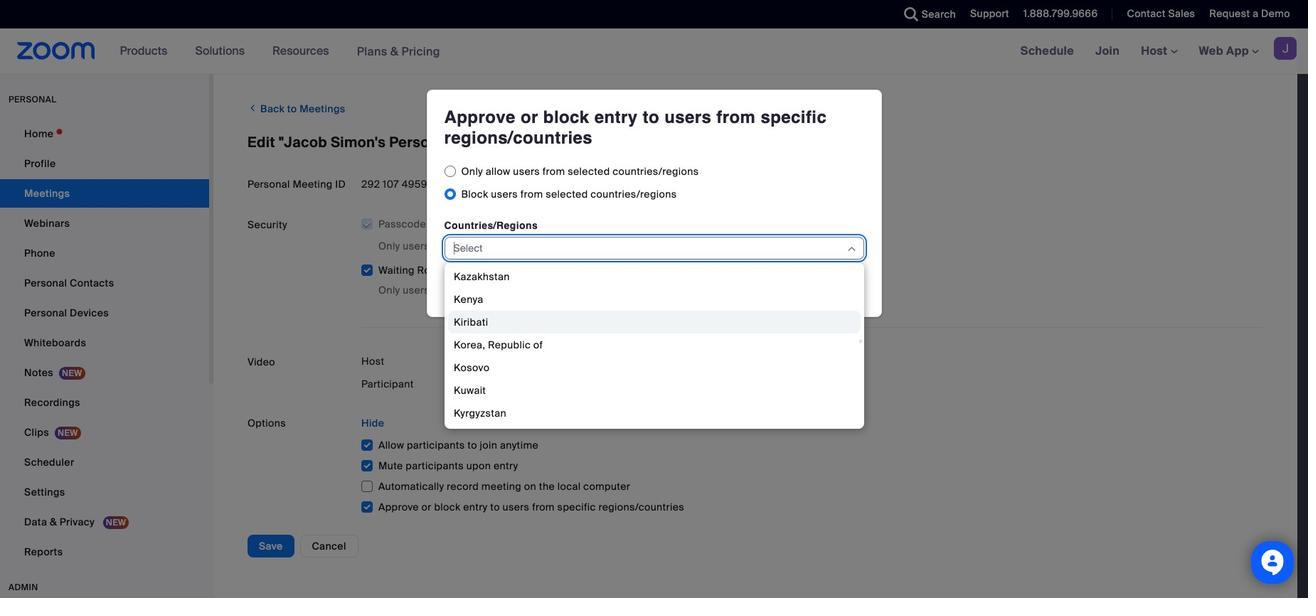 Task type: describe. For each thing, give the bounding box(es) containing it.
the for local
[[539, 481, 555, 493]]

1.888.799.9666
[[1024, 7, 1099, 20]]

allow
[[486, 165, 511, 178]]

0 vertical spatial selected
[[568, 165, 610, 178]]

the for invite
[[481, 240, 496, 253]]

block users from selected countries/regions
[[462, 188, 677, 201]]

or inside security group
[[547, 240, 557, 253]]

save
[[259, 540, 283, 553]]

personal for personal contacts
[[24, 277, 67, 290]]

personal for personal meeting id
[[248, 178, 290, 191]]

edit
[[248, 133, 275, 152]]

waiting
[[379, 264, 415, 277]]

countries/regions
[[444, 220, 538, 231]]

profile link
[[0, 149, 209, 178]]

1 vertical spatial meeting
[[293, 178, 333, 191]]

2 vertical spatial or
[[422, 501, 432, 514]]

on inside host option group
[[475, 356, 488, 369]]

profile
[[24, 157, 56, 170]]

banner containing schedule
[[0, 28, 1309, 75]]

schedule link
[[1010, 28, 1085, 74]]

contacts
[[70, 277, 114, 290]]

webinars
[[24, 217, 70, 230]]

webinars link
[[0, 209, 209, 238]]

participants for allow
[[407, 439, 465, 452]]

allow participants to join       anytime
[[379, 439, 539, 452]]

waiting room
[[379, 264, 446, 277]]

"jacob
[[279, 133, 327, 152]]

mute
[[379, 460, 403, 473]]

record
[[447, 481, 479, 493]]

1 vertical spatial on
[[475, 379, 488, 392]]

plans & pricing
[[357, 44, 440, 59]]

only for only allow users from selected countries/regions
[[462, 165, 483, 178]]

approve or block entry to users from specific regions/countries inside dialog
[[444, 108, 827, 148]]

room"
[[516, 133, 562, 152]]

a
[[1253, 7, 1259, 20]]

home
[[24, 127, 54, 140]]

passcode
[[379, 218, 426, 231]]

by
[[479, 284, 490, 297]]

request
[[1210, 7, 1251, 20]]

save button
[[248, 535, 294, 558]]

mute participants upon entry
[[379, 460, 518, 473]]

contact sales link up meetings navigation
[[1128, 7, 1196, 20]]

personal up the 4959
[[389, 133, 451, 152]]

107
[[383, 178, 399, 191]]

demo
[[1262, 7, 1291, 20]]

& for pricing
[[391, 44, 399, 59]]

1 vertical spatial countries/regions
[[591, 188, 677, 201]]

kyrgyzstan
[[454, 407, 506, 420]]

computer
[[584, 481, 631, 493]]

korea, republic of
[[454, 339, 543, 352]]

phone link
[[0, 239, 209, 268]]

block inside approve or block entry to users from specific regions/countries
[[544, 108, 590, 128]]

sales
[[1169, 7, 1196, 20]]

whiteboards link
[[0, 329, 209, 357]]

scheduler
[[24, 456, 74, 469]]

notes
[[24, 367, 53, 379]]

scheduler link
[[0, 448, 209, 477]]

settings
[[24, 486, 65, 499]]

join
[[1096, 43, 1120, 58]]

participant
[[362, 378, 414, 391]]

specific inside approve or block entry to users from specific regions/countries
[[761, 108, 827, 128]]

plans
[[357, 44, 388, 59]]

only for only users who have the invite link or passcode can join the meeting
[[379, 240, 400, 253]]

1 vertical spatial approve or block entry to users from specific regions/countries
[[379, 501, 685, 514]]

of
[[533, 339, 543, 352]]

clips link
[[0, 418, 209, 447]]

reports link
[[0, 538, 209, 567]]

zoom logo image
[[17, 42, 95, 60]]

users inside approve or block entry to users from specific regions/countries
[[665, 108, 712, 128]]

devices
[[70, 307, 109, 320]]

kosovo
[[454, 362, 490, 374]]

approve inside approve or block entry to users from specific regions/countries
[[444, 108, 516, 128]]

approve or block entry to users from specific regions/countries dialog
[[427, 90, 882, 436]]

block
[[462, 188, 489, 201]]

option group inside approve or block entry to users from specific regions/countries dialog
[[444, 160, 864, 206]]

hide options image
[[847, 244, 858, 255]]

allow
[[379, 439, 404, 452]]

admin
[[9, 582, 38, 594]]

hide
[[362, 417, 385, 430]]

back to meetings
[[258, 102, 346, 115]]

cancel
[[312, 540, 346, 553]]

clips
[[24, 426, 49, 439]]

recordings
[[24, 396, 80, 409]]

host
[[511, 284, 532, 297]]

whiteboards
[[24, 337, 86, 349]]

back to meetings link
[[248, 97, 346, 120]]

hide button
[[362, 412, 385, 435]]

edit "jacob simon's personal meeting room"
[[248, 133, 562, 152]]

meetings navigation
[[1010, 28, 1309, 75]]

automatically
[[379, 481, 444, 493]]

recordings link
[[0, 389, 209, 417]]

reports
[[24, 546, 63, 559]]

request a demo
[[1210, 7, 1291, 20]]

personal for personal devices
[[24, 307, 67, 320]]



Task type: vqa. For each thing, say whether or not it's contained in the screenshot.
Waiting Room
yes



Task type: locate. For each thing, give the bounding box(es) containing it.
entry up the automatically record meeting on the local computer
[[494, 460, 518, 473]]

0 vertical spatial approve or block entry to users from specific regions/countries
[[444, 108, 827, 148]]

the for host
[[493, 284, 508, 297]]

1 vertical spatial or
[[547, 240, 557, 253]]

& inside product information navigation
[[391, 44, 399, 59]]

countries/regions
[[613, 165, 699, 178], [591, 188, 677, 201]]

participants
[[407, 439, 465, 452], [406, 460, 464, 473]]

phone
[[24, 247, 55, 260]]

1 vertical spatial meeting
[[594, 284, 634, 297]]

personal menu menu
[[0, 120, 209, 568]]

host
[[362, 355, 385, 368]]

1 vertical spatial selected
[[546, 188, 588, 201]]

regions/countries down computer
[[599, 501, 685, 514]]

personal down phone at the top of the page
[[24, 277, 67, 290]]

only
[[462, 165, 483, 178], [379, 240, 400, 253], [379, 284, 400, 297]]

privacy
[[60, 516, 95, 529]]

meetings
[[300, 102, 346, 115]]

2 vertical spatial join
[[480, 439, 498, 452]]

republic
[[488, 339, 531, 352]]

participants up automatically
[[406, 460, 464, 473]]

0 vertical spatial approve
[[444, 108, 516, 128]]

0 horizontal spatial &
[[50, 516, 57, 529]]

simon's
[[331, 133, 386, 152]]

0 vertical spatial on
[[475, 356, 488, 369]]

0 horizontal spatial entry
[[463, 501, 488, 514]]

1 horizontal spatial regions/countries
[[599, 501, 685, 514]]

0 vertical spatial &
[[391, 44, 399, 59]]

0 horizontal spatial block
[[434, 501, 461, 514]]

personal
[[389, 133, 451, 152], [248, 178, 290, 191], [24, 277, 67, 290], [24, 307, 67, 320]]

2 vertical spatial entry
[[463, 501, 488, 514]]

who
[[433, 240, 452, 253]]

block down record
[[434, 501, 461, 514]]

0 vertical spatial countries/regions
[[613, 165, 699, 178]]

entry up only allow users from selected countries/regions
[[595, 108, 638, 128]]

room
[[417, 264, 446, 277]]

1 vertical spatial specific
[[558, 501, 596, 514]]

option group containing only allow users from selected countries/regions
[[444, 160, 864, 206]]

from inside approve or block entry to users from specific regions/countries
[[717, 108, 756, 128]]

or right the link at the top left of page
[[547, 240, 557, 253]]

contact sales
[[1128, 7, 1196, 20]]

to inside approve or block entry to users from specific regions/countries
[[643, 108, 660, 128]]

1.888.799.9666 button
[[1013, 0, 1102, 28], [1024, 7, 1099, 20]]

can right passcode at top
[[610, 240, 628, 253]]

cancel button
[[300, 535, 359, 558]]

1 horizontal spatial join
[[555, 284, 573, 297]]

on down kosovo
[[475, 379, 488, 392]]

0 vertical spatial specific
[[761, 108, 827, 128]]

1 vertical spatial participants
[[406, 460, 464, 473]]

data
[[24, 516, 47, 529]]

1 horizontal spatial &
[[391, 44, 399, 59]]

automatically record meeting on the local computer
[[379, 481, 631, 493]]

only up block
[[462, 165, 483, 178]]

on down korea,
[[475, 356, 488, 369]]

kazakhstan
[[454, 271, 510, 283]]

1 vertical spatial regions/countries
[[599, 501, 685, 514]]

have
[[455, 240, 478, 253]]

0 horizontal spatial specific
[[558, 501, 596, 514]]

entry inside approve or block entry to users from specific regions/countries
[[595, 108, 638, 128]]

link
[[528, 240, 544, 253]]

2 horizontal spatial meeting
[[669, 240, 709, 253]]

option group
[[444, 160, 864, 206]]

can right host
[[535, 284, 553, 297]]

korea,
[[454, 339, 485, 352]]

personal meeting id
[[248, 178, 346, 191]]

1 vertical spatial only
[[379, 240, 400, 253]]

1 horizontal spatial approve
[[444, 108, 516, 128]]

regions/countries up the allow
[[444, 128, 593, 148]]

& right plans at the top
[[391, 44, 399, 59]]

0 horizontal spatial regions/countries
[[444, 128, 593, 148]]

1 horizontal spatial meeting
[[455, 133, 512, 152]]

on
[[475, 356, 488, 369], [475, 379, 488, 392], [524, 481, 537, 493]]

1 vertical spatial join
[[555, 284, 573, 297]]

participants up mute participants upon entry
[[407, 439, 465, 452]]

1 horizontal spatial entry
[[494, 460, 518, 473]]

1 vertical spatial &
[[50, 516, 57, 529]]

only allow users from selected countries/regions
[[462, 165, 699, 178]]

0 vertical spatial entry
[[595, 108, 638, 128]]

2 horizontal spatial entry
[[595, 108, 638, 128]]

2 vertical spatial meeting
[[482, 481, 522, 493]]

Countries/Regions,Select text field
[[454, 238, 842, 259]]

personal devices link
[[0, 299, 209, 327]]

personal up whiteboards
[[24, 307, 67, 320]]

& for privacy
[[50, 516, 57, 529]]

only up waiting on the left top of the page
[[379, 240, 400, 253]]

host option group
[[458, 351, 539, 374]]

the
[[481, 240, 496, 253], [651, 240, 667, 253], [493, 284, 508, 297], [576, 284, 591, 297], [539, 481, 555, 493]]

block up room"
[[544, 108, 590, 128]]

0 vertical spatial meeting
[[455, 133, 512, 152]]

2 vertical spatial only
[[379, 284, 400, 297]]

0 vertical spatial participants
[[407, 439, 465, 452]]

1 horizontal spatial meeting
[[594, 284, 634, 297]]

0 vertical spatial can
[[610, 240, 628, 253]]

data & privacy link
[[0, 508, 209, 537]]

0 vertical spatial join
[[631, 240, 648, 253]]

0 vertical spatial meeting
[[669, 240, 709, 253]]

notes link
[[0, 359, 209, 387]]

0 horizontal spatial meeting
[[293, 178, 333, 191]]

plans & pricing link
[[357, 44, 440, 59], [357, 44, 440, 59]]

local
[[558, 481, 581, 493]]

0 vertical spatial regions/countries
[[444, 128, 593, 148]]

contact sales link up join
[[1117, 0, 1200, 28]]

2 horizontal spatial join
[[631, 240, 648, 253]]

1 horizontal spatial or
[[521, 108, 539, 128]]

home link
[[0, 120, 209, 148]]

1 vertical spatial entry
[[494, 460, 518, 473]]

specific
[[761, 108, 827, 128], [558, 501, 596, 514]]

security group
[[362, 214, 1264, 298]]

request a demo link
[[1200, 0, 1309, 28], [1210, 7, 1291, 20]]

upon
[[467, 460, 491, 473]]

security
[[248, 219, 287, 231]]

selected up block users from selected countries/regions
[[568, 165, 610, 178]]

& inside personal menu menu
[[50, 516, 57, 529]]

only users admitted by the host can join the meeting
[[379, 284, 634, 297]]

entry down record
[[463, 501, 488, 514]]

&
[[391, 44, 399, 59], [50, 516, 57, 529]]

292
[[362, 178, 380, 191]]

admitted
[[433, 284, 476, 297]]

1 horizontal spatial can
[[610, 240, 628, 253]]

approve or block entry to users from specific regions/countries up only allow users from selected countries/regions
[[444, 108, 827, 148]]

only down waiting on the left top of the page
[[379, 284, 400, 297]]

users
[[665, 108, 712, 128], [513, 165, 540, 178], [491, 188, 518, 201], [403, 240, 430, 253], [403, 284, 430, 297], [503, 501, 530, 514]]

on left local
[[524, 481, 537, 493]]

or up room"
[[521, 108, 539, 128]]

& right "data"
[[50, 516, 57, 529]]

2 vertical spatial on
[[524, 481, 537, 493]]

participants for mute
[[406, 460, 464, 473]]

contact sales link
[[1117, 0, 1200, 28], [1128, 7, 1196, 20]]

292 107 4959
[[362, 178, 427, 191]]

personal up "security"
[[248, 178, 290, 191]]

selected down only allow users from selected countries/regions
[[546, 188, 588, 201]]

left image
[[248, 101, 258, 115]]

support
[[971, 7, 1010, 20]]

invite
[[499, 240, 525, 253]]

0 vertical spatial only
[[462, 165, 483, 178]]

support link
[[960, 0, 1013, 28], [971, 7, 1010, 20]]

join up 'upon'
[[480, 439, 498, 452]]

0 horizontal spatial meeting
[[482, 481, 522, 493]]

video
[[248, 356, 275, 369]]

only inside approve or block entry to users from specific regions/countries dialog
[[462, 165, 483, 178]]

personal devices
[[24, 307, 109, 320]]

1 vertical spatial block
[[434, 501, 461, 514]]

kuwait
[[454, 384, 486, 397]]

0 horizontal spatial approve
[[379, 501, 419, 514]]

approve or block entry to users from specific regions/countries down the automatically record meeting on the local computer
[[379, 501, 685, 514]]

to
[[287, 102, 297, 115], [643, 108, 660, 128], [468, 439, 477, 452], [491, 501, 500, 514]]

0 horizontal spatial can
[[535, 284, 553, 297]]

join right host
[[555, 284, 573, 297]]

1 horizontal spatial block
[[544, 108, 590, 128]]

1 horizontal spatial specific
[[761, 108, 827, 128]]

product information navigation
[[109, 28, 451, 75]]

schedule
[[1021, 43, 1075, 58]]

anytime
[[500, 439, 539, 452]]

selected
[[568, 165, 610, 178], [546, 188, 588, 201]]

0 horizontal spatial join
[[480, 439, 498, 452]]

approve up the allow
[[444, 108, 516, 128]]

join link
[[1085, 28, 1131, 74]]

regions/countries inside approve or block entry to users from specific regions/countries
[[444, 128, 593, 148]]

approve
[[444, 108, 516, 128], [379, 501, 419, 514]]

kiribati
[[454, 316, 488, 329]]

join right passcode at top
[[631, 240, 648, 253]]

or inside approve or block entry to users from specific regions/countries
[[521, 108, 539, 128]]

banner
[[0, 28, 1309, 75]]

back
[[261, 102, 285, 115]]

2 horizontal spatial or
[[547, 240, 557, 253]]

0 horizontal spatial or
[[422, 501, 432, 514]]

only for only users admitted by the host can join the meeting
[[379, 284, 400, 297]]

block
[[544, 108, 590, 128], [434, 501, 461, 514]]

0 vertical spatial block
[[544, 108, 590, 128]]

meeting up the allow
[[455, 133, 512, 152]]

options
[[248, 417, 286, 430]]

approve down automatically
[[379, 501, 419, 514]]

kenya
[[454, 293, 483, 306]]

1 vertical spatial approve
[[379, 501, 419, 514]]

data & privacy
[[24, 516, 97, 529]]

1 vertical spatial can
[[535, 284, 553, 297]]

or down automatically
[[422, 501, 432, 514]]

0 vertical spatial or
[[521, 108, 539, 128]]

meeting left id
[[293, 178, 333, 191]]

passcode
[[560, 240, 608, 253]]



